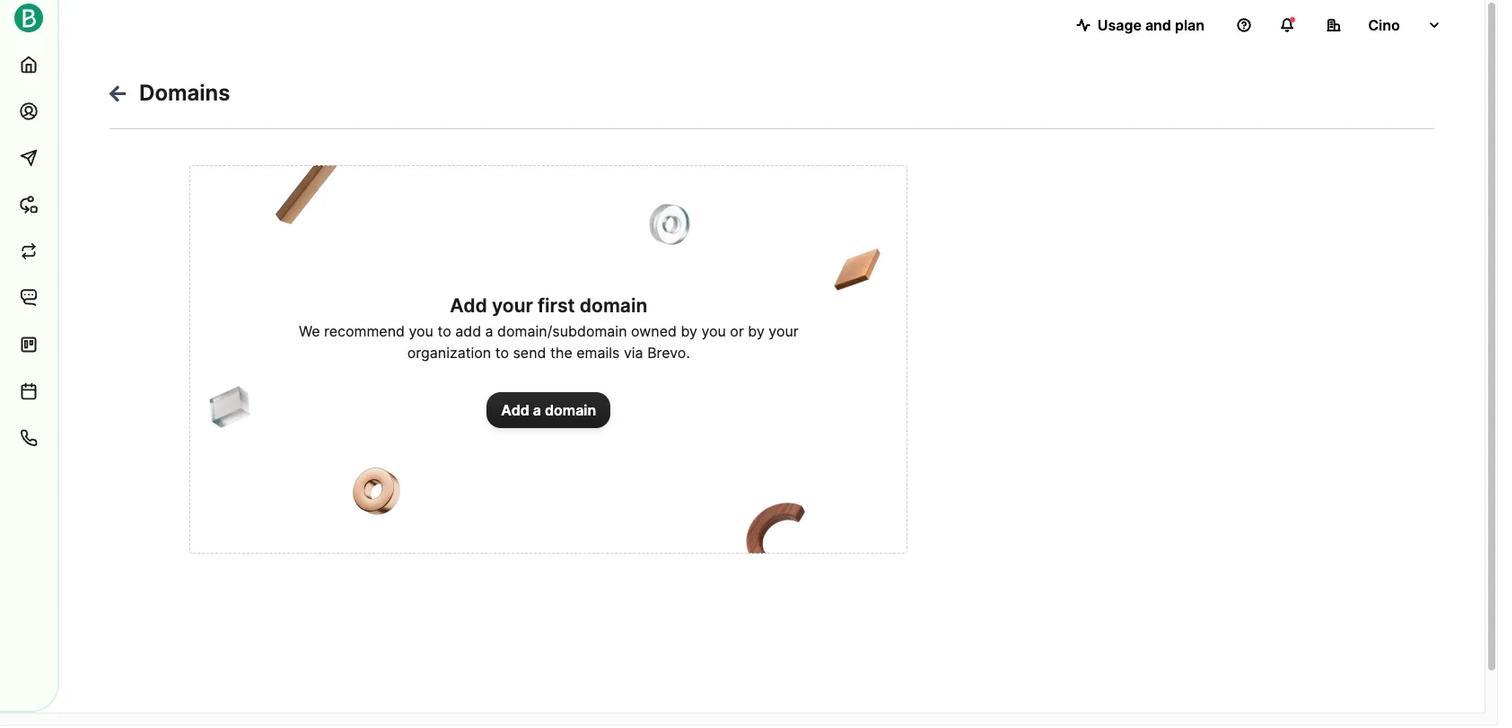 Task type: locate. For each thing, give the bounding box(es) containing it.
1 you from the left
[[409, 322, 434, 340]]

to left send on the top of the page
[[495, 344, 509, 361]]

a
[[485, 322, 494, 340], [533, 401, 542, 419]]

or
[[730, 322, 744, 340]]

to
[[438, 322, 451, 340], [495, 344, 509, 361]]

1 vertical spatial your
[[769, 322, 799, 340]]

1 horizontal spatial you
[[702, 322, 726, 340]]

domain/subdomain
[[498, 322, 627, 340]]

domains
[[139, 80, 230, 106]]

0 horizontal spatial you
[[409, 322, 434, 340]]

usage and plan button
[[1062, 7, 1220, 43]]

domain up owned at the left
[[580, 294, 648, 317]]

your right or
[[769, 322, 799, 340]]

you left or
[[702, 322, 726, 340]]

we
[[299, 322, 320, 340]]

usage
[[1098, 16, 1142, 34]]

a right add
[[485, 322, 494, 340]]

0 horizontal spatial to
[[438, 322, 451, 340]]

1 horizontal spatial by
[[748, 322, 765, 340]]

add down send on the top of the page
[[501, 401, 530, 419]]

1 by from the left
[[681, 322, 698, 340]]

to up organization
[[438, 322, 451, 340]]

add inside the add your first domain we recommend you to add a domain/subdomain owned by you or by your organization to send the emails via brevo.
[[450, 294, 487, 317]]

you
[[409, 322, 434, 340], [702, 322, 726, 340]]

add inside add a domain link
[[501, 401, 530, 419]]

1 horizontal spatial a
[[533, 401, 542, 419]]

domain
[[580, 294, 648, 317], [545, 401, 597, 419]]

2 by from the left
[[748, 322, 765, 340]]

2 you from the left
[[702, 322, 726, 340]]

1 vertical spatial add
[[501, 401, 530, 419]]

0 vertical spatial a
[[485, 322, 494, 340]]

your left 'first'
[[492, 294, 533, 317]]

0 vertical spatial to
[[438, 322, 451, 340]]

recommend
[[324, 322, 405, 340]]

the
[[550, 344, 573, 361]]

you up organization
[[409, 322, 434, 340]]

1 horizontal spatial add
[[501, 401, 530, 419]]

0 horizontal spatial your
[[492, 294, 533, 317]]

by up brevo.
[[681, 322, 698, 340]]

brevo.
[[648, 344, 690, 361]]

1 horizontal spatial to
[[495, 344, 509, 361]]

0 horizontal spatial add
[[450, 294, 487, 317]]

add
[[450, 294, 487, 317], [501, 401, 530, 419]]

add your first domain we recommend you to add a domain/subdomain owned by you or by your organization to send the emails via brevo.
[[299, 294, 799, 361]]

0 vertical spatial add
[[450, 294, 487, 317]]

add a domain link
[[487, 392, 611, 428]]

add up add
[[450, 294, 487, 317]]

domain inside the add your first domain we recommend you to add a domain/subdomain owned by you or by your organization to send the emails via brevo.
[[580, 294, 648, 317]]

your
[[492, 294, 533, 317], [769, 322, 799, 340]]

0 horizontal spatial a
[[485, 322, 494, 340]]

domain down the
[[545, 401, 597, 419]]

by right or
[[748, 322, 765, 340]]

0 vertical spatial domain
[[580, 294, 648, 317]]

1 horizontal spatial your
[[769, 322, 799, 340]]

via
[[624, 344, 644, 361]]

a down send on the top of the page
[[533, 401, 542, 419]]

emails
[[577, 344, 620, 361]]

1 vertical spatial a
[[533, 401, 542, 419]]

organization
[[408, 344, 491, 361]]

usage and plan
[[1098, 16, 1205, 34]]

by
[[681, 322, 698, 340], [748, 322, 765, 340]]

add for your
[[450, 294, 487, 317]]

owned
[[631, 322, 677, 340]]

0 horizontal spatial by
[[681, 322, 698, 340]]



Task type: vqa. For each thing, say whether or not it's contained in the screenshot.
'domain' in 'Add a domain' Link
yes



Task type: describe. For each thing, give the bounding box(es) containing it.
plan
[[1175, 16, 1205, 34]]

add for a
[[501, 401, 530, 419]]

send
[[513, 344, 546, 361]]

1 vertical spatial domain
[[545, 401, 597, 419]]

cino
[[1369, 16, 1401, 34]]

first
[[538, 294, 575, 317]]

a inside the add your first domain we recommend you to add a domain/subdomain owned by you or by your organization to send the emails via brevo.
[[485, 322, 494, 340]]

0 vertical spatial your
[[492, 294, 533, 317]]

add
[[455, 322, 481, 340]]

add a domain
[[501, 401, 597, 419]]

and
[[1146, 16, 1172, 34]]

1 vertical spatial to
[[495, 344, 509, 361]]

cino button
[[1313, 7, 1457, 43]]



